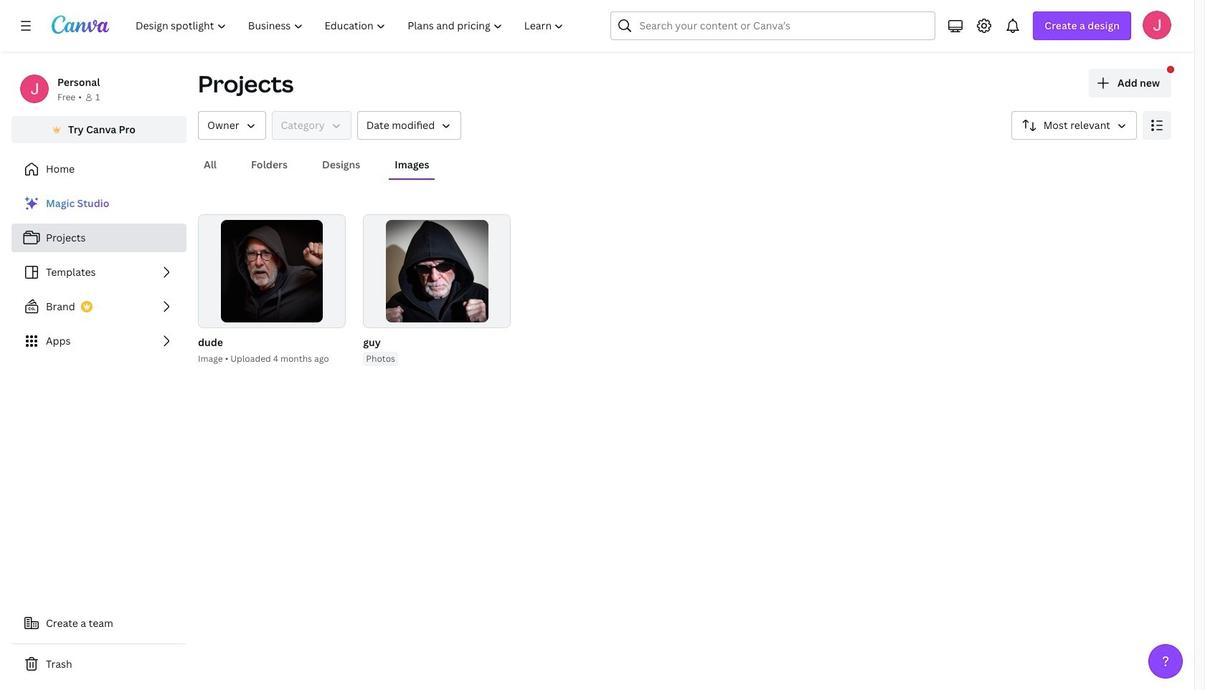 Task type: vqa. For each thing, say whether or not it's contained in the screenshot.
Label search field
no



Task type: locate. For each thing, give the bounding box(es) containing it.
3 group from the left
[[360, 215, 511, 366]]

james peterson image
[[1143, 11, 1172, 39]]

list
[[11, 189, 187, 356]]

Owner button
[[198, 111, 266, 140]]

Search search field
[[640, 12, 907, 39]]

group
[[195, 215, 346, 366], [198, 215, 346, 328], [360, 215, 511, 366], [363, 215, 511, 328]]

Date modified button
[[357, 111, 461, 140]]

None search field
[[611, 11, 936, 40]]

1 group from the left
[[195, 215, 346, 366]]

4 group from the left
[[363, 215, 511, 328]]

Sort by button
[[1012, 111, 1137, 140]]

Category button
[[272, 111, 351, 140]]



Task type: describe. For each thing, give the bounding box(es) containing it.
top level navigation element
[[126, 11, 576, 40]]

2 group from the left
[[198, 215, 346, 328]]



